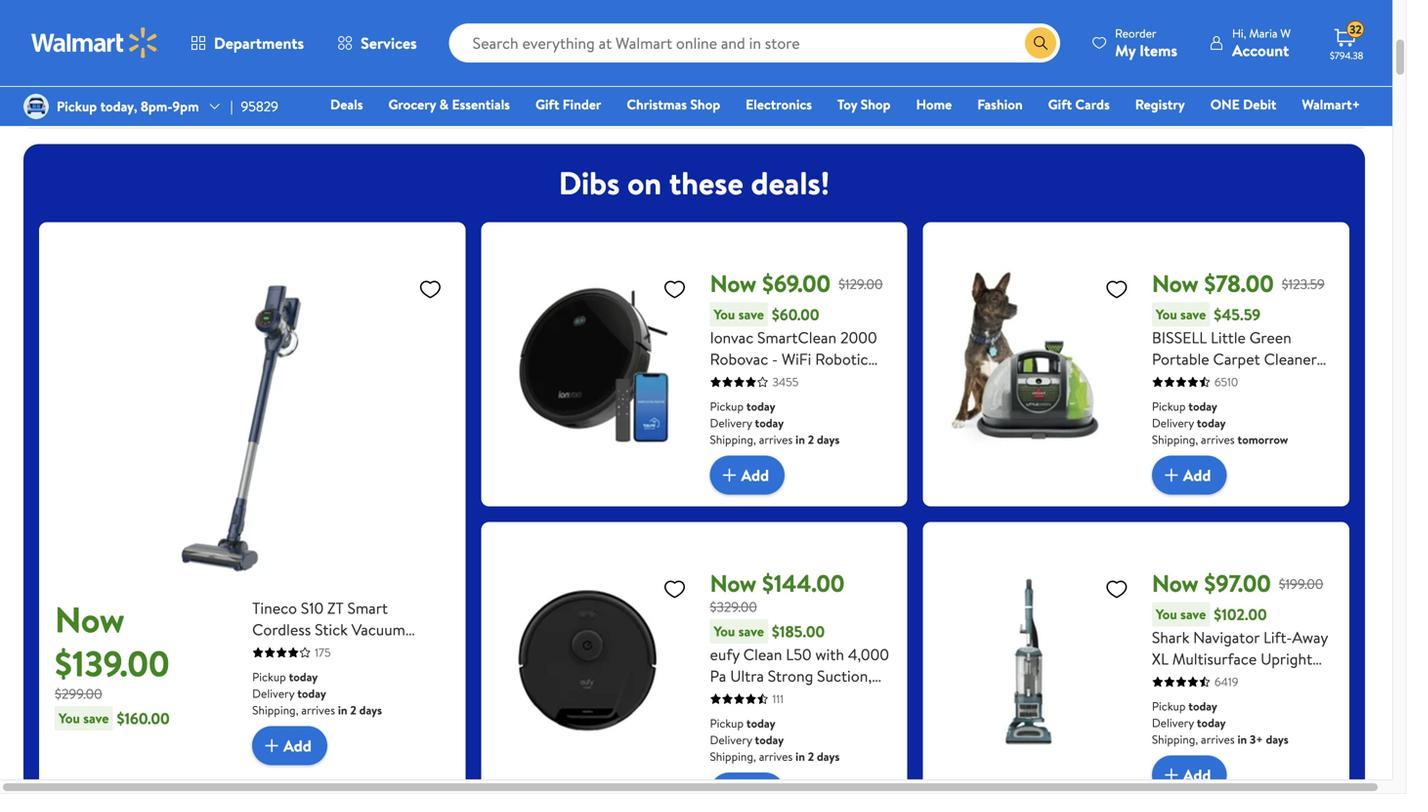 Task type: locate. For each thing, give the bounding box(es) containing it.
new down 3455
[[770, 391, 801, 413]]

gift for gift cards
[[1048, 95, 1072, 114]]

now inside the now $144.00 $329.00 you save $185.00 eufy clean l50 with 4,000 pa ultra strong suction, multi-floor cleaning, boostiq, customizable mapping, t2265z11, new
[[710, 567, 757, 600]]

arrives left 3+
[[1201, 731, 1235, 748]]

arrives for $69.00
[[759, 431, 793, 448]]

in down 'customizable'
[[796, 749, 805, 765]]

services button
[[321, 20, 433, 66]]

reorder
[[1115, 25, 1156, 42]]

you up 'bissell' at right top
[[1156, 305, 1177, 324]]

upright
[[900, 64, 945, 83], [1261, 648, 1312, 670]]

delivery down 3369
[[1152, 415, 1194, 431]]

$139.00
[[55, 639, 170, 688]]

arrives down head
[[301, 702, 335, 719]]

you inside you save $45.59 bissell little green portable carpet cleaner 3369
[[1156, 305, 1177, 324]]

finder
[[563, 95, 601, 114]]

pickup down robovac
[[710, 398, 744, 415]]

add
[[741, 465, 769, 486], [1183, 465, 1211, 486], [284, 735, 311, 757], [1183, 764, 1211, 786]]

save inside you save $60.00 ionvac smartclean 2000 robovac - wifi robotic vacuum with app/remote control, new
[[738, 305, 764, 324]]

vacuum down ionvac
[[710, 370, 764, 391]]

in down 3455
[[796, 431, 805, 448]]

cleaner down tineco
[[252, 641, 305, 662]]

delivery for $78.00
[[1152, 415, 1194, 431]]

you
[[714, 305, 735, 324], [1156, 305, 1177, 324], [1156, 605, 1177, 624], [714, 622, 735, 641], [59, 709, 80, 728]]

arrives left 'tomorrow' on the bottom right of the page
[[1201, 431, 1235, 448]]

2 vertical spatial vacuum
[[1152, 670, 1206, 691]]

add to cart image down floors/carpet
[[260, 734, 284, 758]]

0 horizontal spatial add to cart image
[[718, 464, 741, 487]]

gift down get
[[535, 95, 559, 114]]

1 vertical spatial vacuum
[[351, 619, 405, 641]]

new inside the now $144.00 $329.00 you save $185.00 eufy clean l50 with 4,000 pa ultra strong suction, multi-floor cleaning, boostiq, customizable mapping, t2265z11, new
[[843, 730, 874, 751]]

2 horizontal spatial with
[[815, 644, 844, 665]]

zerotangle
[[341, 641, 414, 662]]

vacuum down shark
[[1152, 670, 1206, 691]]

& right '$100'
[[445, 64, 455, 83]]

smart
[[347, 598, 388, 619]]

app/remote
[[800, 370, 887, 391]]

save inside you save $102.00 shark navigator lift-away xl multisurface upright vacuum cleaner, cu512
[[1180, 605, 1206, 624]]

pickup down 3369
[[1152, 398, 1186, 415]]

deals
[[330, 95, 363, 114]]

vacuums for stick vacuums
[[796, 64, 847, 83]]

save up ionvac
[[738, 305, 764, 324]]

you up ionvac
[[714, 305, 735, 324]]

toy shop link
[[829, 94, 899, 115]]

vacuums up christmas shop link
[[682, 64, 733, 83]]

new right t2265z11,
[[843, 730, 874, 751]]

get gifts in time for christmas. image
[[535, 0, 606, 59]]

0 vertical spatial add to cart image
[[260, 734, 284, 758]]

save for $97.00
[[1180, 605, 1206, 624]]

add down 'pickup today delivery today shipping, arrives in 3+ days'
[[1183, 764, 1211, 786]]

vacuum inside the tineco s10 zt smart cordless stick vacuum cleaner with zerotangle brush head for hard floors/carpet
[[351, 619, 405, 641]]

pickup inside pickup today delivery today shipping, arrives tomorrow
[[1152, 398, 1186, 415]]

2 add to cart image from the left
[[1160, 464, 1183, 487]]

1 gift from the left
[[535, 95, 559, 114]]

with
[[768, 370, 796, 391], [309, 641, 338, 662], [815, 644, 844, 665]]

delivery inside 'pickup today delivery today shipping, arrives in 3+ days'
[[1152, 715, 1194, 731]]

you up shark
[[1156, 605, 1177, 624]]

1 vertical spatial stick
[[315, 619, 348, 641]]

arrives down control,
[[759, 431, 793, 448]]

ultra
[[730, 665, 764, 687]]

arrives inside pickup today delivery today shipping, arrives tomorrow
[[1201, 431, 1235, 448]]

0 horizontal spatial gift
[[535, 95, 559, 114]]

1 vertical spatial new
[[843, 730, 874, 751]]

1 horizontal spatial cleaner
[[1264, 348, 1317, 370]]

now for $144.00
[[710, 567, 757, 600]]

pickup for now $69.00
[[710, 398, 744, 415]]

s10
[[301, 598, 324, 619]]

new inside you save $60.00 ionvac smartclean 2000 robovac - wifi robotic vacuum with app/remote control, new
[[770, 391, 801, 413]]

175
[[315, 644, 331, 661]]

gift cards link
[[1039, 94, 1119, 115]]

gift left cards
[[1048, 95, 1072, 114]]

vacuum for now $69.00
[[710, 370, 764, 391]]

1 horizontal spatial vacuum
[[710, 370, 764, 391]]

arrives down boostiq,
[[759, 749, 793, 765]]

pet vacuums image
[[1004, 0, 1075, 59]]

| 95829
[[230, 97, 278, 116]]

delivery for $69.00
[[710, 415, 752, 431]]

arrives inside 'pickup today delivery today shipping, arrives in 3+ days'
[[1201, 731, 1235, 748]]

with right "l50"
[[815, 644, 844, 665]]

gift finder
[[535, 95, 601, 114]]

robot vacuums
[[642, 64, 733, 83]]

stick up 175
[[315, 619, 348, 641]]

pickup for now $97.00
[[1152, 698, 1186, 715]]

& for grocery
[[439, 95, 449, 114]]

delivery down brush
[[252, 686, 294, 702]]

you save $45.59 bissell little green portable carpet cleaner 3369
[[1152, 304, 1317, 391]]

in for now $69.00
[[796, 431, 805, 448]]

arrives
[[759, 431, 793, 448], [1201, 431, 1235, 448], [301, 702, 335, 719], [1201, 731, 1235, 748], [759, 749, 793, 765]]

0 horizontal spatial upright
[[900, 64, 945, 83]]

shop down robot vacuums
[[690, 95, 720, 114]]

vacuums down upright vacuums image
[[897, 78, 948, 97]]

save inside you save $45.59 bissell little green portable carpet cleaner 3369
[[1180, 305, 1206, 324]]

cleaner right carpet
[[1264, 348, 1317, 370]]

now up shark
[[1152, 567, 1199, 600]]

3369
[[1152, 370, 1186, 391]]

shipping, inside 'pickup today delivery today shipping, arrives in 3+ days'
[[1152, 731, 1198, 748]]

add down pickup today delivery today shipping, arrives tomorrow
[[1183, 465, 1211, 486]]

you for now $78.00
[[1156, 305, 1177, 324]]

add to favorites list, eufy clean l50 with 4,000 pa ultra strong suction, multi-floor cleaning, boostiq, customizable mapping, t2265z11, new image
[[663, 577, 686, 601]]

0 horizontal spatial shop
[[177, 64, 207, 83]]

stick vacuums image
[[770, 0, 840, 59]]

1 horizontal spatial add to cart image
[[1160, 464, 1183, 487]]

add down control,
[[741, 465, 769, 486]]

bissell image
[[1122, 0, 1192, 59]]

today,
[[100, 97, 137, 116]]

now up 'bissell' at right top
[[1152, 267, 1199, 300]]

vacuums down "search icon"
[[1026, 64, 1077, 83]]

shop all home deals
[[177, 64, 260, 97]]

pa
[[710, 665, 726, 687]]

&
[[445, 64, 455, 83], [439, 95, 449, 114]]

$69.00
[[762, 267, 831, 300]]

shop left the all
[[177, 64, 207, 83]]

0 vertical spatial new
[[770, 391, 801, 413]]

pickup today delivery today shipping, arrives in 2 days down 111
[[710, 715, 840, 765]]

carpet
[[1213, 348, 1260, 370]]

cleaner inside the tineco s10 zt smart cordless stick vacuum cleaner with zerotangle brush head for hard floors/carpet
[[252, 641, 305, 662]]

0 vertical spatial &
[[445, 64, 455, 83]]

l50
[[786, 644, 812, 665]]

now up ionvac
[[710, 267, 757, 300]]

t2265z11,
[[775, 730, 840, 751]]

shop
[[177, 64, 207, 83], [690, 95, 720, 114], [861, 95, 891, 114]]

2 down 'customizable'
[[808, 749, 814, 765]]

vacuum up "hard"
[[351, 619, 405, 641]]

away
[[1292, 627, 1328, 648]]

$794.38
[[1330, 49, 1363, 62]]

1 vertical spatial &
[[439, 95, 449, 114]]

get
[[545, 64, 567, 83]]

add to cart image down control,
[[718, 464, 741, 487]]

add to cart image
[[260, 734, 284, 758], [1160, 764, 1183, 787]]

delivery inside pickup today delivery today shipping, arrives tomorrow
[[1152, 415, 1194, 431]]

multisurface
[[1172, 648, 1257, 670]]

cleaning,
[[790, 687, 853, 708]]

now inside now $139.00 $299.00 you save $160.00
[[55, 595, 125, 644]]

now up the '$299.00'
[[55, 595, 125, 644]]

now $97.00 $199.00
[[1152, 567, 1323, 600]]

add to cart image for now $144.00
[[718, 464, 741, 487]]

now for $97.00
[[1152, 567, 1199, 600]]

days down 'customizable'
[[817, 749, 840, 765]]

1 horizontal spatial stick
[[763, 64, 792, 83]]

2
[[808, 431, 814, 448], [350, 702, 356, 719], [808, 749, 814, 765]]

these
[[669, 161, 743, 205]]

pickup down multi-
[[710, 715, 744, 732]]

1 vertical spatial 2
[[350, 702, 356, 719]]

add to cart image down 'pickup today delivery today shipping, arrives in 3+ days'
[[1160, 764, 1183, 787]]

upright inside you save $102.00 shark navigator lift-away xl multisurface upright vacuum cleaner, cu512
[[1261, 648, 1312, 670]]

in
[[796, 431, 805, 448], [338, 702, 347, 719], [1238, 731, 1247, 748], [796, 749, 805, 765]]

1 horizontal spatial gift
[[1048, 95, 1072, 114]]

arrives for $78.00
[[1201, 431, 1235, 448]]

toy shop
[[837, 95, 891, 114]]

vacuums up toy
[[796, 64, 847, 83]]

save up shark
[[1180, 605, 1206, 624]]

6419
[[1214, 674, 1238, 690]]

shipping, down boostiq,
[[710, 749, 756, 765]]

cordless
[[252, 619, 311, 641]]

you inside you save $60.00 ionvac smartclean 2000 robovac - wifi robotic vacuum with app/remote control, new
[[714, 305, 735, 324]]

1 add to cart image from the left
[[718, 464, 741, 487]]

2 down app/remote
[[808, 431, 814, 448]]

services
[[361, 32, 417, 54]]

walmart image
[[31, 27, 158, 59]]

now for $139.00
[[55, 595, 125, 644]]

items
[[1139, 40, 1177, 61]]

gift
[[535, 95, 559, 114], [1048, 95, 1072, 114]]

2 for now
[[808, 749, 814, 765]]

$78.00
[[1204, 267, 1274, 300]]

2 horizontal spatial vacuum
[[1152, 670, 1206, 691]]

0 horizontal spatial cleaner
[[252, 641, 305, 662]]

eufy
[[710, 644, 740, 665]]

add to cart image down pickup today delivery today shipping, arrives tomorrow
[[1160, 464, 1183, 487]]

0 vertical spatial 2
[[808, 431, 814, 448]]

dyson image
[[1239, 0, 1309, 59]]

you down the '$299.00'
[[59, 709, 80, 728]]

registry
[[1135, 95, 1185, 114]]

pickup inside 'pickup today delivery today shipping, arrives in 3+ days'
[[1152, 698, 1186, 715]]

gift for gift finder
[[535, 95, 559, 114]]

$144.00
[[762, 567, 845, 600]]

1 vertical spatial add to cart image
[[1160, 764, 1183, 787]]

& right grocery
[[439, 95, 449, 114]]

shop all home deals link
[[168, 0, 270, 98]]

add button for now $78.00
[[1152, 456, 1227, 495]]

add button down floors/carpet
[[252, 727, 327, 766]]

delivery
[[710, 415, 752, 431], [1152, 415, 1194, 431], [252, 686, 294, 702], [1152, 715, 1194, 731], [710, 732, 752, 749]]

shipping, down control,
[[710, 431, 756, 448]]

stick vacuums link
[[754, 0, 856, 85]]

0 vertical spatial cleaner
[[1264, 348, 1317, 370]]

shipping, down brush
[[252, 702, 299, 719]]

with down s10
[[309, 641, 338, 662]]

save
[[738, 305, 764, 324], [1180, 305, 1206, 324], [1180, 605, 1206, 624], [738, 622, 764, 641], [83, 709, 109, 728]]

robot
[[642, 64, 679, 83]]

1 horizontal spatial christmas
[[627, 95, 687, 114]]

1 horizontal spatial with
[[768, 370, 796, 391]]

hoove
[[1369, 64, 1407, 83]]

shop right toy
[[861, 95, 891, 114]]

save down the '$299.00'
[[83, 709, 109, 728]]

0 horizontal spatial vacuum
[[351, 619, 405, 641]]

stick up electronics
[[763, 64, 792, 83]]

1 horizontal spatial add to cart image
[[1160, 764, 1183, 787]]

add to cart image for now $97.00
[[1160, 464, 1183, 487]]

1 horizontal spatial upright
[[1261, 648, 1312, 670]]

add button down 'pickup today delivery today shipping, arrives in 3+ days'
[[1152, 756, 1227, 794]]

pickup today delivery today shipping, arrives in 2 days down 3455
[[710, 398, 840, 448]]

Walmart Site-Wide search field
[[449, 23, 1060, 63]]

1 vertical spatial cleaner
[[252, 641, 305, 662]]

you up eufy at the right of the page
[[714, 622, 735, 641]]

now
[[710, 267, 757, 300], [1152, 267, 1199, 300], [710, 567, 757, 600], [1152, 567, 1199, 600], [55, 595, 125, 644]]

add to cart image
[[718, 464, 741, 487], [1160, 464, 1183, 487]]

with inside the tineco s10 zt smart cordless stick vacuum cleaner with zerotangle brush head for hard floors/carpet
[[309, 641, 338, 662]]

new
[[770, 391, 801, 413], [843, 730, 874, 751]]

add button down pickup today delivery today shipping, arrives tomorrow
[[1152, 456, 1227, 495]]

0 horizontal spatial add to cart image
[[260, 734, 284, 758]]

1 horizontal spatial new
[[843, 730, 874, 751]]

0 horizontal spatial stick
[[315, 619, 348, 641]]

delivery down xl
[[1152, 715, 1194, 731]]

you for now $69.00
[[714, 305, 735, 324]]

now for $78.00
[[1152, 267, 1199, 300]]

add to favorites list, ionvac smartclean 2000 robovac - wifi robotic vacuum with app/remote control, new image
[[663, 277, 686, 302]]

shop all. image
[[66, 0, 137, 59]]

 image
[[23, 94, 49, 119]]

shipping, left 3+
[[1152, 731, 1198, 748]]

add to favorites list, shark navigator lift-away xl multisurface upright vacuum cleaner, cu512 image
[[1105, 577, 1128, 601]]

save for $78.00
[[1180, 305, 1206, 324]]

in for now $97.00
[[1238, 731, 1247, 748]]

brush
[[252, 662, 291, 684]]

0 vertical spatial upright
[[900, 64, 945, 83]]

add button down control,
[[710, 456, 785, 495]]

days right 3+
[[1266, 731, 1289, 748]]

0 horizontal spatial new
[[770, 391, 801, 413]]

0 horizontal spatial with
[[309, 641, 338, 662]]

shipping, down 3369
[[1152, 431, 1198, 448]]

1 vertical spatial upright
[[1261, 648, 1312, 670]]

& for $100
[[445, 64, 455, 83]]

2 down for
[[350, 702, 356, 719]]

in left 3+
[[1238, 731, 1247, 748]]

cleaner inside you save $45.59 bissell little green portable carpet cleaner 3369
[[1264, 348, 1317, 370]]

-
[[772, 348, 778, 370]]

home link
[[907, 94, 961, 115]]

vacuum inside you save $102.00 shark navigator lift-away xl multisurface upright vacuum cleaner, cu512
[[1152, 670, 1206, 691]]

2 vertical spatial 2
[[808, 749, 814, 765]]

next slide for chipmodulewithimages list image
[[1302, 27, 1349, 74]]

gift cards
[[1048, 95, 1110, 114]]

days inside 'pickup today delivery today shipping, arrives in 3+ days'
[[1266, 731, 1289, 748]]

tineco
[[252, 598, 297, 619]]

0 vertical spatial vacuum
[[710, 370, 764, 391]]

vacuum inside you save $60.00 ionvac smartclean 2000 robovac - wifi robotic vacuum with app/remote control, new
[[710, 370, 764, 391]]

days down app/remote
[[817, 431, 840, 448]]

in inside 'pickup today delivery today shipping, arrives in 3+ days'
[[1238, 731, 1247, 748]]

pickup down xl
[[1152, 698, 1186, 715]]

delivery down control,
[[710, 415, 752, 431]]

shipping, inside pickup today delivery today shipping, arrives tomorrow
[[1152, 431, 1198, 448]]

you for now $97.00
[[1156, 605, 1177, 624]]

deals link
[[321, 94, 372, 115]]

pickup today delivery today shipping, arrives in 2 days down 175
[[252, 669, 382, 719]]

with down smartclean
[[768, 370, 796, 391]]

save up 'bissell' at right top
[[1180, 305, 1206, 324]]

green
[[1250, 327, 1292, 348]]

you inside you save $102.00 shark navigator lift-away xl multisurface upright vacuum cleaner, cu512
[[1156, 605, 1177, 624]]

2 gift from the left
[[1048, 95, 1072, 114]]

now right add to favorites list, eufy clean l50 with 4,000 pa ultra strong suction, multi-floor cleaning, boostiq, customizable mapping, t2265z11, new "icon"
[[710, 567, 757, 600]]

robovac
[[710, 348, 768, 370]]

Search search field
[[449, 23, 1060, 63]]

upright vacuums link
[[872, 0, 973, 98]]

smartclean
[[757, 327, 837, 348]]

grocery
[[388, 95, 436, 114]]

1 horizontal spatial shop
[[690, 95, 720, 114]]

2 horizontal spatial shop
[[861, 95, 891, 114]]

xl
[[1152, 648, 1169, 670]]

shop for toy shop
[[861, 95, 891, 114]]

save up clean
[[738, 622, 764, 641]]

stick inside the tineco s10 zt smart cordless stick vacuum cleaner with zerotangle brush head for hard floors/carpet
[[315, 619, 348, 641]]



Task type: describe. For each thing, give the bounding box(es) containing it.
$60.00
[[772, 304, 819, 325]]

now $139.00 $299.00 you save $160.00
[[55, 595, 170, 729]]

boostiq,
[[710, 708, 770, 730]]

in for now $144.00
[[796, 749, 805, 765]]

4,000
[[848, 644, 889, 665]]

you inside now $139.00 $299.00 you save $160.00
[[59, 709, 80, 728]]

suction,
[[817, 665, 872, 687]]

$329.00
[[710, 598, 757, 617]]

fashion
[[977, 95, 1023, 114]]

cleaner,
[[1210, 670, 1266, 691]]

32
[[1349, 21, 1362, 38]]

hoover image
[[1356, 0, 1407, 59]]

$199.00
[[1279, 574, 1323, 593]]

vacuum for now $97.00
[[1152, 670, 1206, 691]]

shipping, for $78.00
[[1152, 431, 1198, 448]]

mapping,
[[710, 730, 772, 751]]

clean
[[743, 644, 782, 665]]

walmart+
[[1302, 95, 1360, 114]]

for
[[334, 662, 354, 684]]

maria
[[1249, 25, 1278, 42]]

hi, maria w account
[[1232, 25, 1291, 61]]

strong
[[768, 665, 813, 687]]

deals
[[204, 78, 234, 97]]

hoove link
[[1341, 0, 1407, 85]]

shop one-hundred dollars and under. image
[[418, 0, 489, 59]]

vacuums for robot vacuums
[[682, 64, 733, 83]]

pickup left today,
[[57, 97, 97, 116]]

pickup for now $144.00
[[710, 715, 744, 732]]

add for now $69.00
[[741, 465, 769, 486]]

grocery & essentials
[[388, 95, 510, 114]]

gift finder link
[[527, 94, 610, 115]]

all
[[210, 64, 223, 83]]

$129.00
[[838, 274, 883, 293]]

floor
[[751, 687, 786, 708]]

0 horizontal spatial christmas
[[541, 78, 600, 97]]

now $78.00 $123.59
[[1152, 267, 1325, 300]]

debit
[[1243, 95, 1276, 114]]

$97.00
[[1204, 567, 1271, 600]]

it
[[571, 64, 579, 83]]

upright vacuums
[[897, 64, 948, 97]]

under
[[458, 64, 492, 83]]

delivery for $97.00
[[1152, 715, 1194, 731]]

ionvac
[[710, 327, 754, 348]]

robot vacuums image
[[653, 0, 723, 59]]

add to favorites list, bissell little green portable carpet cleaner 3369 image
[[1105, 277, 1128, 302]]

home
[[916, 95, 952, 114]]

dibs on these deals!
[[559, 161, 830, 205]]

shop inside shop all home deals
[[177, 64, 207, 83]]

with inside the now $144.00 $329.00 you save $185.00 eufy clean l50 with 4,000 pa ultra strong suction, multi-floor cleaning, boostiq, customizable mapping, t2265z11, new
[[815, 644, 844, 665]]

cu512
[[1269, 670, 1313, 691]]

by
[[582, 64, 596, 83]]

$299.00
[[55, 685, 102, 704]]

shipping, for $69.00
[[710, 431, 756, 448]]

save inside the now $144.00 $329.00 you save $185.00 eufy clean l50 with 4,000 pa ultra strong suction, multi-floor cleaning, boostiq, customizable mapping, t2265z11, new
[[738, 622, 764, 641]]

shark
[[1152, 627, 1189, 648]]

0 vertical spatial stick
[[763, 64, 792, 83]]

you save $60.00 ionvac smartclean 2000 robovac - wifi robotic vacuum with app/remote control, new
[[710, 304, 887, 413]]

in down for
[[338, 702, 347, 719]]

delivery down boostiq,
[[710, 732, 752, 749]]

on
[[627, 161, 662, 205]]

add for now $97.00
[[1183, 764, 1211, 786]]

vacuums for pet vacuums
[[1026, 64, 1077, 83]]

$160.00
[[117, 708, 170, 729]]

navigator
[[1193, 627, 1260, 648]]

add for now $78.00
[[1183, 465, 1211, 486]]

pickup today delivery today shipping, arrives in 2 days for now
[[710, 715, 840, 765]]

days down "hard"
[[359, 702, 382, 719]]

robotic
[[815, 348, 868, 370]]

vacuums for upright vacuums
[[897, 78, 948, 97]]

one debit
[[1210, 95, 1276, 114]]

upright inside upright vacuums
[[900, 64, 945, 83]]

floors/carpet
[[252, 684, 348, 705]]

now $144.00 $329.00 you save $185.00 eufy clean l50 with 4,000 pa ultra strong suction, multi-floor cleaning, boostiq, customizable mapping, t2265z11, new
[[710, 567, 889, 751]]

$100 & under
[[414, 64, 492, 83]]

get it by christmas link
[[520, 0, 621, 98]]

dibs
[[559, 161, 620, 205]]

save inside now $139.00 $299.00 you save $160.00
[[83, 709, 109, 728]]

you inside the now $144.00 $329.00 you save $185.00 eufy clean l50 with 4,000 pa ultra strong suction, multi-floor cleaning, boostiq, customizable mapping, t2265z11, new
[[714, 622, 735, 641]]

add to favorites list, tineco s10 zt smart cordless stick vacuum cleaner with zerotangle brush head for hard floors/carpet image
[[419, 277, 442, 302]]

christmas shop link
[[618, 94, 729, 115]]

$100
[[414, 64, 442, 83]]

multi-
[[710, 687, 751, 708]]

wifi
[[782, 348, 811, 370]]

portable
[[1152, 348, 1209, 370]]

pickup left head
[[252, 669, 286, 686]]

$185.00
[[772, 621, 825, 643]]

pickup today delivery today shipping, arrives in 2 days for you
[[710, 398, 840, 448]]

toy
[[837, 95, 857, 114]]

upright vacuums image
[[887, 0, 958, 59]]

now for $69.00
[[710, 267, 757, 300]]

w
[[1280, 25, 1291, 42]]

shop home. image
[[184, 0, 254, 59]]

add button for now $69.00
[[710, 456, 785, 495]]

pickup for now $78.00
[[1152, 398, 1186, 415]]

$100 & under link
[[403, 0, 504, 85]]

2000
[[840, 327, 877, 348]]

arrives for $97.00
[[1201, 731, 1235, 748]]

head
[[295, 662, 330, 684]]

pickup today delivery today shipping, arrives tomorrow
[[1152, 398, 1288, 448]]

save for $69.00
[[738, 305, 764, 324]]

$45.59
[[1214, 304, 1261, 325]]

shop for christmas shop
[[690, 95, 720, 114]]

days for now $97.00
[[1266, 731, 1289, 748]]

grocery & essentials link
[[380, 94, 519, 115]]

days for now $144.00
[[817, 749, 840, 765]]

shipping, for $97.00
[[1152, 731, 1198, 748]]

2 for you
[[808, 431, 814, 448]]

one
[[1210, 95, 1240, 114]]

add down floors/carpet
[[284, 735, 311, 757]]

9pm
[[172, 97, 199, 116]]

with inside you save $60.00 ionvac smartclean 2000 robovac - wifi robotic vacuum with app/remote control, new
[[768, 370, 796, 391]]

you save $102.00 shark navigator lift-away xl multisurface upright vacuum cleaner, cu512
[[1152, 604, 1328, 691]]

reorder my items
[[1115, 25, 1177, 61]]

zt
[[327, 598, 344, 619]]

lift-
[[1263, 627, 1292, 648]]

departments button
[[174, 20, 321, 66]]

$123.59
[[1282, 274, 1325, 293]]

departments
[[214, 32, 304, 54]]

3455
[[772, 374, 799, 390]]

one debit link
[[1202, 94, 1285, 115]]

search icon image
[[1033, 35, 1049, 51]]

home
[[227, 64, 260, 83]]

bissell
[[1152, 327, 1207, 348]]

add button for now $97.00
[[1152, 756, 1227, 794]]

shop top-rated. image
[[301, 0, 371, 59]]

days for now $69.00
[[817, 431, 840, 448]]

pickup today delivery today shipping, arrives in 3+ days
[[1152, 698, 1289, 748]]

8pm-
[[141, 97, 172, 116]]

my
[[1115, 40, 1136, 61]]

deals!
[[751, 161, 830, 205]]



Task type: vqa. For each thing, say whether or not it's contained in the screenshot.
 "image"
yes



